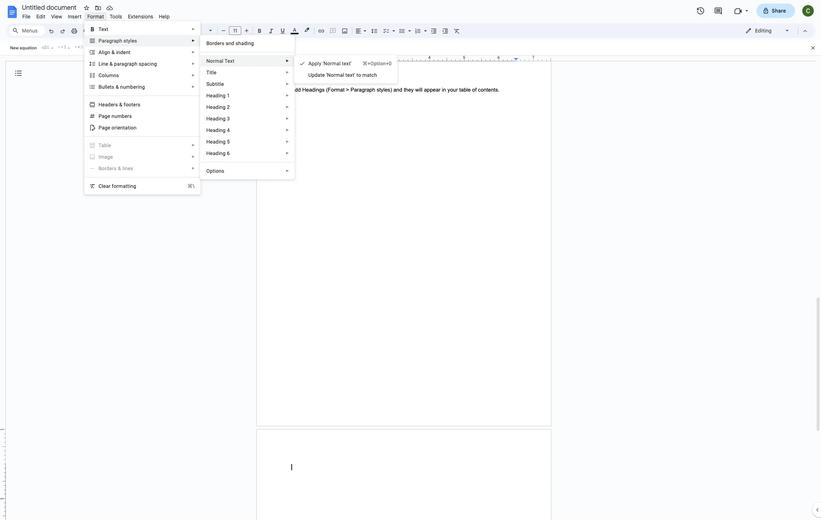 Task type: locate. For each thing, give the bounding box(es) containing it.
orders
[[210, 40, 225, 46]]

1 horizontal spatial a
[[309, 61, 312, 66]]

heading
[[206, 93, 226, 99], [206, 104, 226, 110], [206, 116, 226, 122], [206, 127, 226, 133], [206, 139, 226, 145], [206, 150, 226, 156]]

insert image image
[[341, 26, 349, 36]]

n left mbers
[[112, 113, 114, 119]]

table
[[99, 143, 111, 148]]

1 vertical spatial s
[[112, 84, 114, 90]]

& inside menu item
[[118, 166, 121, 171]]

text' left to at the top
[[346, 72, 355, 78]]

view
[[51, 13, 62, 20]]

heading up heading 4
[[206, 116, 226, 122]]

0 vertical spatial s
[[116, 73, 119, 78]]

colum
[[99, 73, 114, 78]]

normal text n element
[[206, 58, 237, 64]]

text' for a pply 'normal text'
[[342, 61, 352, 66]]

4 heading from the top
[[206, 127, 226, 133]]

s right the bulle at top left
[[112, 84, 114, 90]]

lear
[[102, 183, 111, 189]]

text' for u pdate 'normal text' to match
[[346, 72, 355, 78]]

1 heading from the top
[[206, 93, 226, 99]]

n up the "bulle t s & numbering"
[[114, 73, 116, 78]]

heading 6
[[206, 150, 230, 156]]

line & paragraph spacing l element
[[99, 61, 159, 67]]

styles
[[124, 38, 137, 44]]

heading for heading 3
[[206, 116, 226, 122]]

lines
[[122, 166, 133, 171]]

relation image
[[73, 44, 83, 50]]

1 horizontal spatial s
[[116, 73, 119, 78]]

'normal
[[323, 61, 341, 66], [326, 72, 344, 78]]

new
[[10, 45, 19, 51]]

new equation button
[[8, 43, 39, 53]]

1 vertical spatial text
[[225, 58, 235, 64]]

1 vertical spatial page
[[99, 125, 110, 131]]

heading up "heading 5"
[[206, 127, 226, 133]]

& right lign
[[112, 49, 115, 55]]

& right eaders
[[119, 102, 122, 108]]

0 vertical spatial page
[[99, 113, 110, 119]]

6 heading from the top
[[206, 150, 226, 156]]

menu containing b
[[200, 35, 295, 179]]

a up the u
[[309, 61, 312, 66]]

bulleted list menu image
[[407, 26, 411, 29]]

menu
[[70, 0, 201, 287], [200, 35, 295, 179], [295, 55, 398, 83]]

2 heading from the top
[[206, 104, 226, 110]]

image m element
[[99, 154, 115, 160]]

1 vertical spatial 'normal
[[326, 72, 344, 78]]

heading 6 6 element
[[206, 150, 232, 156]]

eaders
[[102, 102, 118, 108]]

menu containing a
[[295, 55, 398, 83]]

s for t
[[112, 84, 114, 90]]

application
[[0, 0, 822, 520]]

b orders and shading
[[206, 40, 254, 46]]

bulle
[[99, 84, 110, 90]]

text'
[[342, 61, 352, 66], [346, 72, 355, 78]]

borders and shading b element
[[206, 40, 256, 46]]

heading 4
[[206, 127, 230, 133]]

heading down subtitle s element
[[206, 93, 226, 99]]

s right colum at the left of page
[[116, 73, 119, 78]]

0 vertical spatial n
[[114, 73, 116, 78]]

text' up 'update 'normal text' to match u' element
[[342, 61, 352, 66]]

heading up heading 6
[[206, 139, 226, 145]]

menu item
[[85, 151, 200, 163]]

heading 4 4 element
[[206, 127, 232, 133]]

new equation
[[10, 45, 37, 51]]

page
[[99, 113, 110, 119], [99, 125, 110, 131]]

heading for heading 4
[[206, 127, 226, 133]]

and
[[226, 40, 234, 46]]

text
[[99, 26, 108, 32], [225, 58, 235, 64]]

1 page from the top
[[99, 113, 110, 119]]

⌘+option+0 element
[[354, 60, 392, 67]]

1 vertical spatial text'
[[346, 72, 355, 78]]

heading 2 2 element
[[206, 104, 232, 110]]

► inside menu item
[[192, 155, 195, 159]]

5 heading from the top
[[206, 139, 226, 145]]

& right ine
[[110, 61, 113, 67]]

heading 5 5 element
[[206, 139, 232, 145]]

⌘+option+0
[[363, 61, 392, 66]]

apply 'normal text' a element
[[309, 61, 354, 66]]

footers
[[124, 102, 140, 108]]

edit menu item
[[33, 12, 48, 21]]

editing button
[[741, 25, 795, 36]]

'normal for pply
[[323, 61, 341, 66]]

⌘\
[[188, 183, 195, 189]]

aragraph
[[102, 38, 122, 44]]

ine
[[101, 61, 108, 67]]

0 vertical spatial text
[[99, 26, 108, 32]]

& for ine
[[110, 61, 113, 67]]

t
[[110, 84, 112, 90]]

headers & footers h element
[[99, 102, 143, 108]]

&
[[112, 49, 115, 55], [110, 61, 113, 67], [116, 84, 119, 90], [119, 102, 122, 108], [118, 166, 121, 171]]

borders & lines
[[99, 166, 133, 171]]

menu bar
[[19, 9, 173, 21]]

edit
[[36, 13, 45, 20]]

table 2 element
[[99, 143, 113, 148]]

a for lign
[[99, 49, 102, 55]]

►
[[192, 27, 195, 31], [192, 39, 195, 43], [192, 50, 195, 54], [286, 59, 289, 63], [192, 62, 195, 66], [286, 70, 289, 74], [192, 73, 195, 77], [286, 82, 289, 86], [192, 85, 195, 89], [286, 93, 289, 97], [286, 105, 289, 109], [286, 117, 289, 121], [286, 128, 289, 132], [286, 140, 289, 144], [192, 143, 195, 147], [286, 151, 289, 155], [192, 155, 195, 159], [192, 166, 195, 170], [286, 169, 289, 173]]

menu bar containing file
[[19, 9, 173, 21]]

0 horizontal spatial text
[[99, 26, 108, 32]]

equation
[[20, 45, 37, 51]]

options o element
[[206, 168, 227, 174]]

heading down heading 1 at the left of the page
[[206, 104, 226, 110]]

a for pply
[[309, 61, 312, 66]]

1 vertical spatial a
[[309, 61, 312, 66]]

a down p
[[99, 49, 102, 55]]

highlight color image
[[303, 26, 311, 34]]

page n u mbers
[[99, 113, 132, 119]]

formatting
[[112, 183, 136, 189]]

table menu item
[[85, 140, 200, 151]]

2 page from the top
[[99, 125, 110, 131]]

share
[[772, 8, 787, 14]]

0 horizontal spatial a
[[99, 49, 102, 55]]

page down page n u mbers
[[99, 125, 110, 131]]

format
[[87, 13, 104, 20]]

b
[[206, 40, 210, 46]]

page left u
[[99, 113, 110, 119]]

heading down "heading 5"
[[206, 150, 226, 156]]

'normal down apply 'normal text' a element
[[326, 72, 344, 78]]

n
[[114, 73, 116, 78], [112, 113, 114, 119]]

view menu item
[[48, 12, 65, 21]]

Star checkbox
[[82, 3, 92, 13]]

paragraph
[[114, 61, 138, 67]]

t itle
[[206, 70, 217, 75]]

5
[[227, 139, 230, 145]]

a pply 'normal text'
[[309, 61, 352, 66]]

text up p
[[99, 26, 108, 32]]

'normal right pply
[[323, 61, 341, 66]]

text right 'ormal'
[[225, 58, 235, 64]]

ptions
[[210, 168, 224, 174]]

m
[[100, 154, 105, 160]]

heading 3 3 element
[[206, 116, 232, 122]]

0 vertical spatial text'
[[342, 61, 352, 66]]

& for eaders
[[119, 102, 122, 108]]

i m age
[[99, 154, 113, 160]]

page orientation
[[99, 125, 137, 131]]

2
[[227, 104, 230, 110]]

3 heading from the top
[[206, 116, 226, 122]]

& left "lines"
[[118, 166, 121, 171]]

0 horizontal spatial s
[[112, 84, 114, 90]]

1 vertical spatial n
[[112, 113, 114, 119]]

n for s
[[114, 73, 116, 78]]

s ubtitle
[[206, 81, 224, 87]]

t
[[206, 70, 210, 75]]

► inside table menu item
[[192, 143, 195, 147]]

itle
[[210, 70, 217, 75]]

pdate
[[312, 72, 325, 78]]

n ormal text
[[206, 58, 235, 64]]

page for page orientation
[[99, 125, 110, 131]]

clear formatting c element
[[99, 183, 138, 189]]

share button
[[757, 4, 796, 18]]

a
[[99, 49, 102, 55], [309, 61, 312, 66]]

1 horizontal spatial text
[[225, 58, 235, 64]]

0 vertical spatial 'normal
[[323, 61, 341, 66]]

& right the t
[[116, 84, 119, 90]]

0 vertical spatial a
[[99, 49, 102, 55]]

checklist menu image
[[391, 26, 396, 29]]



Task type: describe. For each thing, give the bounding box(es) containing it.
s for n
[[116, 73, 119, 78]]

spacing
[[139, 61, 157, 67]]

text s element
[[99, 26, 111, 32]]

page for page n u mbers
[[99, 113, 110, 119]]

match
[[363, 72, 377, 78]]

n for u
[[112, 113, 114, 119]]

h eaders & footers
[[99, 102, 140, 108]]

age
[[105, 154, 113, 160]]

Menus field
[[9, 26, 45, 36]]

orientation
[[112, 125, 137, 131]]

menu containing text
[[70, 0, 201, 287]]

main toolbar
[[45, 0, 463, 341]]

ormal
[[210, 58, 224, 64]]

► inside borders & lines menu item
[[192, 166, 195, 170]]

lign
[[102, 49, 110, 55]]

6
[[227, 150, 230, 156]]

u
[[114, 113, 117, 119]]

'normal for pdate
[[326, 72, 344, 78]]

heading for heading 2
[[206, 104, 226, 110]]

title t element
[[206, 70, 219, 75]]

editing
[[756, 27, 772, 34]]

tools menu item
[[107, 12, 125, 21]]

arial option
[[185, 26, 205, 36]]

3
[[227, 116, 230, 122]]

tools
[[110, 13, 122, 20]]

align & indent a element
[[99, 49, 133, 55]]

Font size text field
[[230, 26, 241, 35]]

colum n s
[[99, 73, 119, 78]]

c lear formatting
[[99, 183, 136, 189]]

numbering
[[120, 84, 145, 90]]

a lign & indent
[[99, 49, 131, 55]]

page orientation 3 element
[[99, 125, 139, 131]]

c
[[99, 183, 102, 189]]

format menu item
[[85, 12, 107, 21]]

& for lign
[[112, 49, 115, 55]]

shading
[[236, 40, 254, 46]]

s
[[206, 81, 210, 87]]

equations toolbar
[[0, 41, 822, 56]]

mode and view toolbar
[[740, 23, 812, 38]]

Font size field
[[229, 26, 244, 35]]

menu bar banner
[[0, 0, 822, 520]]

page numbers u element
[[99, 113, 134, 119]]

borders & lines menu item
[[85, 163, 200, 174]]

heading for heading 6
[[206, 150, 226, 156]]

bulle t s & numbering
[[99, 84, 145, 90]]

extensions
[[128, 13, 153, 20]]

help
[[159, 13, 170, 20]]

pply
[[312, 61, 322, 66]]

right margin image
[[515, 56, 551, 61]]

1
[[227, 93, 230, 99]]

l ine & paragraph spacing
[[99, 61, 157, 67]]

⌘backslash element
[[179, 183, 195, 190]]

heading 5
[[206, 139, 230, 145]]

subtitle s element
[[206, 81, 226, 87]]

ubtitle
[[210, 81, 224, 87]]

o
[[206, 168, 210, 174]]

h
[[99, 102, 102, 108]]

arial
[[185, 27, 196, 34]]

u
[[309, 72, 312, 78]]

p aragraph styles
[[99, 38, 137, 44]]

to
[[357, 72, 361, 78]]

l
[[99, 61, 101, 67]]

heading 1 1 element
[[206, 93, 232, 99]]

borders
[[99, 166, 117, 171]]

o ptions
[[206, 168, 224, 174]]

Rename text field
[[19, 3, 81, 12]]

borders & lines q element
[[99, 166, 136, 171]]

file menu item
[[19, 12, 33, 21]]

heading 1
[[206, 93, 230, 99]]

p
[[99, 38, 102, 44]]

menu bar inside menu bar banner
[[19, 9, 173, 21]]

paragraph styles p element
[[99, 38, 139, 44]]

text color image
[[291, 26, 299, 34]]

menu item containing i
[[85, 151, 200, 163]]

line & paragraph spacing image
[[370, 26, 379, 36]]

update 'normal text' to match u element
[[309, 72, 379, 78]]

n
[[206, 58, 210, 64]]

greek letters image
[[40, 44, 50, 50]]

file
[[22, 13, 31, 20]]

extensions menu item
[[125, 12, 156, 21]]

i
[[99, 154, 100, 160]]

top margin image
[[0, 430, 5, 466]]

insert
[[68, 13, 82, 20]]

4
[[227, 127, 230, 133]]

columns n element
[[99, 73, 121, 78]]

help menu item
[[156, 12, 173, 21]]

insert menu item
[[65, 12, 85, 21]]

u pdate 'normal text' to match
[[309, 72, 377, 78]]

application containing share
[[0, 0, 822, 520]]

heading for heading 1
[[206, 93, 226, 99]]

heading 2
[[206, 104, 230, 110]]

bullets & numbering t element
[[99, 84, 147, 90]]

misc image
[[57, 44, 67, 50]]

heading 3
[[206, 116, 230, 122]]

indent
[[116, 49, 131, 55]]

heading for heading 5
[[206, 139, 226, 145]]

mbers
[[117, 113, 132, 119]]

left margin image
[[257, 56, 293, 61]]



Task type: vqa. For each thing, say whether or not it's contained in the screenshot.


